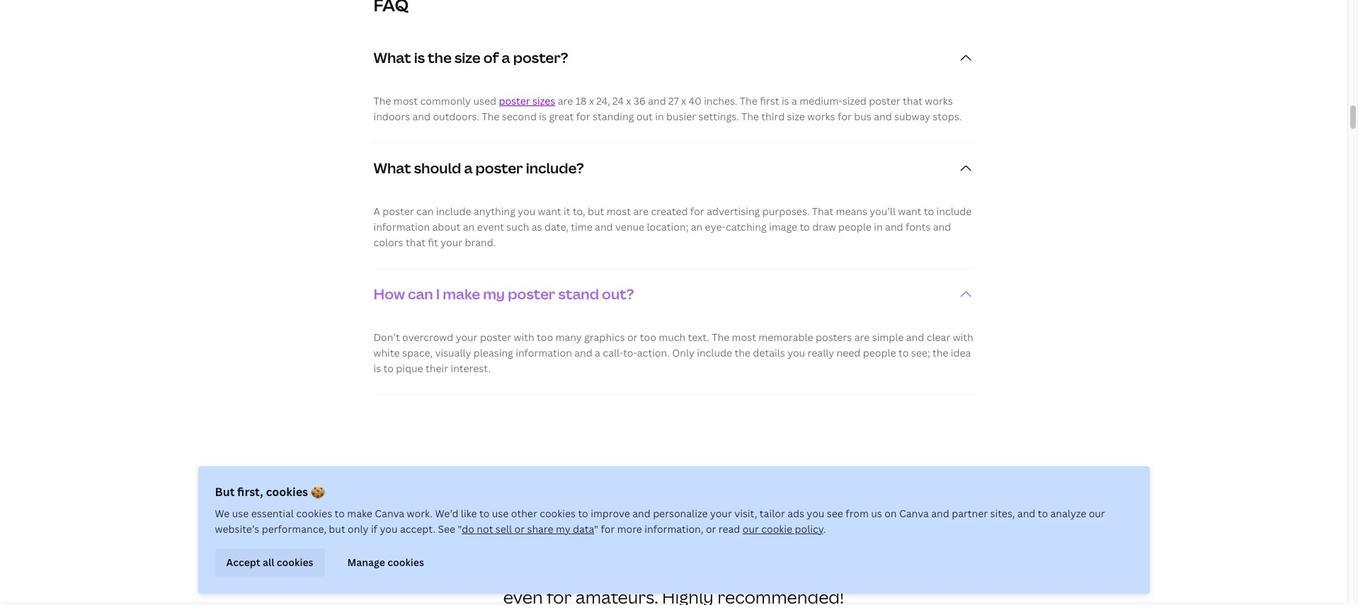 Task type: locate. For each thing, give the bounding box(es) containing it.
" right see
[[458, 523, 462, 536]]

personalize
[[653, 507, 708, 520]]

our up who
[[522, 509, 551, 532]]

us down designers
[[704, 560, 723, 583]]

0 horizontal spatial of
[[462, 535, 480, 558]]

1 horizontal spatial or
[[627, 330, 638, 344]]

0 vertical spatial highly
[[383, 509, 435, 532]]

with
[[514, 330, 534, 344], [953, 330, 974, 344]]

support
[[897, 509, 964, 532]]

1 want from the left
[[538, 204, 561, 218]]

your inside the 'don't overcrowd your poster with too many graphics or too much text. the most memorable posters are simple and clear with white space, visually pleasing information and a call-to-action. only include the details you really need people to see; the idea is to pique their interest.'
[[456, 330, 478, 344]]

designers
[[708, 535, 788, 558]]

1 horizontal spatial of
[[483, 48, 499, 67]]

that up the subway
[[903, 94, 923, 107]]

1 vertical spatial my
[[556, 523, 571, 536]]

design up recommended!
[[748, 560, 801, 583]]

1 horizontal spatial us
[[704, 560, 723, 583]]

size up the most commonly used poster sizes
[[455, 48, 481, 67]]

2 horizontal spatial most
[[732, 330, 756, 344]]

0 vertical spatial works
[[925, 94, 953, 107]]

my down brand.
[[483, 284, 505, 304]]

about
[[432, 220, 461, 234]]

0 horizontal spatial x
[[589, 94, 594, 107]]

are inside a poster can include anything you want it to, but most are created for advertising purposes. that means you'll want to include information about an event such as date, time and venue location; an eye-catching image to draw people in and fonts and colors that fit your brand.
[[633, 204, 649, 218]]

what for what should a poster include?
[[374, 158, 411, 177]]

1 horizontal spatial size
[[787, 110, 805, 123]]

is down were
[[542, 560, 555, 583]]

a
[[502, 48, 510, 67], [792, 94, 797, 107], [464, 158, 473, 177], [595, 346, 600, 360]]

1 what from the top
[[374, 48, 411, 67]]

that inside the are 18 x 24, 24 x 36 and 27 x 40 inches. the first is a medium-sized poster that works indoors and outdoors. the second is great for standing out in busier settings. the third size works for bus and subway stops.
[[903, 94, 923, 107]]

what for what is the size of a poster?
[[374, 48, 411, 67]]

x right 18
[[589, 94, 594, 107]]

our
[[1089, 507, 1105, 520], [522, 509, 551, 532], [743, 523, 759, 536], [820, 535, 849, 558]]

venue
[[615, 220, 645, 234]]

is
[[414, 48, 425, 67], [782, 94, 789, 107], [539, 110, 547, 123], [374, 362, 381, 376], [542, 560, 555, 583]]

the up the commonly
[[428, 48, 452, 67]]

sized
[[842, 94, 867, 107]]

1 horizontal spatial include
[[697, 346, 732, 360]]

brand.
[[465, 236, 496, 249]]

0 vertical spatial in
[[655, 110, 664, 123]]

as right see at the bottom right of the page
[[847, 509, 865, 532]]

2 x from the left
[[626, 94, 631, 107]]

the down clear at the bottom of page
[[933, 346, 949, 360]]

1 horizontal spatial with
[[953, 330, 974, 344]]

0 horizontal spatial are
[[558, 94, 573, 107]]

0 vertical spatial that
[[903, 94, 923, 107]]

x right 24
[[626, 94, 631, 107]]

the down used
[[482, 110, 499, 123]]

see;
[[911, 346, 930, 360]]

1 " from the left
[[458, 523, 462, 536]]

1 horizontal spatial information
[[516, 346, 572, 360]]

us
[[871, 507, 882, 520], [484, 535, 502, 558], [704, 560, 723, 583]]

2 vertical spatial are
[[854, 330, 870, 344]]

2 horizontal spatial many
[[632, 560, 679, 583]]

not
[[477, 523, 493, 536]]

is down sizes
[[539, 110, 547, 123]]

of down information,
[[682, 560, 700, 583]]

0 horizontal spatial my
[[483, 284, 505, 304]]

2 horizontal spatial x
[[681, 94, 686, 107]]

many left graphics
[[556, 330, 582, 344]]

enabling
[[559, 560, 628, 583]]

0 vertical spatial but
[[588, 204, 604, 218]]

most inside a poster can include anything you want it to, but most are created for advertising purposes. that means you'll want to include information about an event such as date, time and venue location; an eye-catching image to draw people in and fonts and colors that fit your brand.
[[607, 204, 631, 218]]

information inside the 'don't overcrowd your poster with too many graphics or too much text. the most memorable posters are simple and clear with white space, visually pleasing information and a call-to-action. only include the details you really need people to see; the idea is to pique their interest.'
[[516, 346, 572, 360]]

1 horizontal spatial use
[[492, 507, 509, 520]]

how
[[374, 284, 405, 304]]

visit,
[[734, 507, 757, 520]]

0 vertical spatial can
[[416, 204, 434, 218]]

1 too from the left
[[537, 330, 553, 344]]

0 vertical spatial us
[[871, 507, 882, 520]]

need.
[[398, 560, 443, 583]]

canva right big
[[899, 507, 929, 520]]

is inside highly useful for our campaign posters. canva has come as big support to many of us who were dependent on designers for our every design need. now canva is enabling many of us to design quickly and easily even for amateurs. highly recommended!
[[542, 560, 555, 583]]

2 vertical spatial your
[[710, 507, 732, 520]]

do
[[462, 523, 474, 536]]

0 vertical spatial as
[[532, 220, 542, 234]]

that inside a poster can include anything you want it to, but most are created for advertising purposes. that means you'll want to include information about an event such as date, time and venue location; an eye-catching image to draw people in and fonts and colors that fit your brand.
[[406, 236, 426, 249]]

created
[[651, 204, 688, 218]]

what left should
[[374, 158, 411, 177]]

only
[[348, 523, 369, 536]]

on down posters.
[[683, 535, 704, 558]]

canva up designers
[[709, 509, 761, 532]]

the left third
[[741, 110, 759, 123]]

make inside we use essential cookies to make canva work. we'd like to use other cookies to improve and personalize your visit, tailor ads you see from us on canva and partner sites, and to analyze our website's performance, but only if you accept. see "
[[347, 507, 372, 520]]

1 vertical spatial on
[[683, 535, 704, 558]]

1 an from the left
[[463, 220, 475, 234]]

the
[[374, 94, 391, 107], [740, 94, 758, 107], [482, 110, 499, 123], [741, 110, 759, 123], [712, 330, 730, 344]]

1 vertical spatial your
[[456, 330, 478, 344]]

the inside dropdown button
[[428, 48, 452, 67]]

2 horizontal spatial the
[[933, 346, 949, 360]]

1 vertical spatial are
[[633, 204, 649, 218]]

subway
[[894, 110, 930, 123]]

policy
[[795, 523, 823, 536]]

poster up second
[[499, 94, 530, 107]]

2 vertical spatial of
[[682, 560, 700, 583]]

what inside dropdown button
[[374, 158, 411, 177]]

1 vertical spatial make
[[347, 507, 372, 520]]

and inside highly useful for our campaign posters. canva has come as big support to many of us who were dependent on designers for our every design need. now canva is enabling many of us to design quickly and easily even for amateurs. highly recommended!
[[867, 560, 898, 583]]

0 vertical spatial many
[[556, 330, 582, 344]]

us right from
[[871, 507, 882, 520]]

to,
[[573, 204, 585, 218]]

do not sell or share my data " for more information, or read our cookie policy .
[[462, 523, 826, 536]]

you down memorable
[[788, 346, 805, 360]]

are up venue at the left of the page
[[633, 204, 649, 218]]

many down dependent
[[632, 560, 679, 583]]

your inside we use essential cookies to make canva work. we'd like to use other cookies to improve and personalize your visit, tailor ads you see from us on canva and partner sites, and to analyze our website's performance, but only if you accept. see "
[[710, 507, 732, 520]]

your inside a poster can include anything you want it to, but most are created for advertising purposes. that means you'll want to include information about an event such as date, time and venue location; an eye-catching image to draw people in and fonts and colors that fit your brand.
[[441, 236, 462, 249]]

quotation mark image
[[665, 473, 682, 487]]

the
[[428, 48, 452, 67], [735, 346, 751, 360], [933, 346, 949, 360]]

0 horizontal spatial use
[[232, 507, 249, 520]]

1 vertical spatial most
[[607, 204, 631, 218]]

my left data
[[556, 523, 571, 536]]

an up brand.
[[463, 220, 475, 234]]

to
[[924, 204, 934, 218], [800, 220, 810, 234], [899, 346, 909, 360], [383, 362, 394, 376], [335, 507, 345, 520], [479, 507, 490, 520], [578, 507, 588, 520], [1038, 507, 1048, 520], [390, 535, 408, 558], [726, 560, 744, 583]]

1 with from the left
[[514, 330, 534, 344]]

make up the only at the bottom left of page
[[347, 507, 372, 520]]

highly right if at the left of the page
[[383, 509, 435, 532]]

0 horizontal spatial design
[[748, 560, 801, 583]]

catching
[[726, 220, 767, 234]]

want up fonts
[[898, 204, 922, 218]]

a left poster?
[[502, 48, 510, 67]]

1 vertical spatial can
[[408, 284, 433, 304]]

1 horizontal spatial as
[[847, 509, 865, 532]]

pleasing
[[474, 346, 513, 360]]

size
[[455, 48, 481, 67], [787, 110, 805, 123]]

event
[[477, 220, 504, 234]]

you up the 'such'
[[518, 204, 535, 218]]

1 horizontal spatial most
[[607, 204, 631, 218]]

and up see;
[[906, 330, 924, 344]]

manage
[[347, 556, 385, 569]]

people down means
[[838, 220, 872, 234]]

date,
[[545, 220, 569, 234]]

tailor
[[760, 507, 785, 520]]

in
[[655, 110, 664, 123], [874, 220, 883, 234]]

1 use from the left
[[232, 507, 249, 520]]

information right pleasing
[[516, 346, 572, 360]]

0 horizontal spatial "
[[458, 523, 462, 536]]

graphics
[[584, 330, 625, 344]]

but inside a poster can include anything you want it to, but most are created for advertising purposes. that means you'll want to include information about an event such as date, time and venue location; an eye-catching image to draw people in and fonts and colors that fit your brand.
[[588, 204, 604, 218]]

1 horizontal spatial that
[[903, 94, 923, 107]]

you inside the 'don't overcrowd your poster with too many graphics or too much text. the most memorable posters are simple and clear with white space, visually pleasing information and a call-to-action. only include the details you really need people to see; the idea is to pique their interest.'
[[788, 346, 805, 360]]

0 vertical spatial on
[[885, 507, 897, 520]]

information up colors
[[374, 220, 430, 234]]

0 horizontal spatial information
[[374, 220, 430, 234]]

an left eye-
[[691, 220, 703, 234]]

1 horizontal spatial "
[[594, 523, 598, 536]]

can up "about"
[[416, 204, 434, 218]]

1 vertical spatial information
[[516, 346, 572, 360]]

you right if at the left of the page
[[380, 523, 398, 536]]

design down support
[[904, 535, 957, 558]]

advertising
[[707, 204, 760, 218]]

pique
[[396, 362, 423, 376]]

cookies down 'accept.'
[[387, 556, 424, 569]]

too left graphics
[[537, 330, 553, 344]]

🍪
[[311, 484, 325, 500]]

information inside a poster can include anything you want it to, but most are created for advertising purposes. that means you'll want to include information about an event such as date, time and venue location; an eye-catching image to draw people in and fonts and colors that fit your brand.
[[374, 220, 430, 234]]

cookies down 🍪
[[296, 507, 332, 520]]

but left the only at the bottom left of page
[[329, 523, 345, 536]]

use
[[232, 507, 249, 520], [492, 507, 509, 520]]

and right "time"
[[595, 220, 613, 234]]

out
[[636, 110, 653, 123]]

great
[[549, 110, 574, 123]]

is down white
[[374, 362, 381, 376]]

want up "date,"
[[538, 204, 561, 218]]

1 vertical spatial works
[[807, 110, 835, 123]]

1 vertical spatial what
[[374, 158, 411, 177]]

the right text. at the bottom right of the page
[[712, 330, 730, 344]]

or
[[627, 330, 638, 344], [514, 523, 525, 536], [706, 523, 716, 536]]

poster inside the 'don't overcrowd your poster with too many graphics or too much text. the most memorable posters are simple and clear with white space, visually pleasing information and a call-to-action. only include the details you really need people to see; the idea is to pique their interest.'
[[480, 330, 511, 344]]

1 horizontal spatial an
[[691, 220, 703, 234]]

works up stops.
[[925, 94, 953, 107]]

with up idea
[[953, 330, 974, 344]]

from
[[846, 507, 869, 520]]

and
[[648, 94, 666, 107], [412, 110, 431, 123], [874, 110, 892, 123], [595, 220, 613, 234], [885, 220, 903, 234], [933, 220, 951, 234], [906, 330, 924, 344], [574, 346, 593, 360], [632, 507, 651, 520], [931, 507, 949, 520], [1017, 507, 1036, 520], [867, 560, 898, 583]]

1 horizontal spatial many
[[556, 330, 582, 344]]

most up venue at the left of the page
[[607, 204, 631, 218]]

1 vertical spatial size
[[787, 110, 805, 123]]

your
[[441, 236, 462, 249], [456, 330, 478, 344], [710, 507, 732, 520]]

0 horizontal spatial highly
[[383, 509, 435, 532]]

0 vertical spatial make
[[443, 284, 480, 304]]

your up visually
[[456, 330, 478, 344]]

what inside dropdown button
[[374, 48, 411, 67]]

design
[[904, 535, 957, 558], [748, 560, 801, 583]]

2 what from the top
[[374, 158, 411, 177]]

colors
[[374, 236, 403, 249]]

1 vertical spatial us
[[484, 535, 502, 558]]

1 vertical spatial highly
[[662, 586, 714, 605]]

1 vertical spatial but
[[329, 523, 345, 536]]

a inside dropdown button
[[464, 158, 473, 177]]

only
[[672, 346, 695, 360]]

or inside the 'don't overcrowd your poster with too many graphics or too much text. the most memorable posters are simple and clear with white space, visually pleasing information and a call-to-action. only include the details you really need people to see; the idea is to pique their interest.'
[[627, 330, 638, 344]]

what up indoors
[[374, 48, 411, 67]]

0 horizontal spatial many
[[412, 535, 458, 558]]

poster up bus
[[869, 94, 900, 107]]

1 vertical spatial in
[[874, 220, 883, 234]]

a right first at the right top of the page
[[792, 94, 797, 107]]

1 horizontal spatial make
[[443, 284, 480, 304]]

what should a poster include?
[[374, 158, 584, 177]]

for right even
[[547, 586, 572, 605]]

0 vertical spatial size
[[455, 48, 481, 67]]

that left fit
[[406, 236, 426, 249]]

a inside the are 18 x 24, 24 x 36 and 27 x 40 inches. the first is a medium-sized poster that works indoors and outdoors. the second is great for standing out in busier settings. the third size works for bus and subway stops.
[[792, 94, 797, 107]]

in right out in the top left of the page
[[655, 110, 664, 123]]

2 want from the left
[[898, 204, 922, 218]]

0 horizontal spatial on
[[683, 535, 704, 558]]

in down you'll
[[874, 220, 883, 234]]

too up action.
[[640, 330, 656, 344]]

people down simple
[[863, 346, 896, 360]]

or right sell on the left of the page
[[514, 523, 525, 536]]

for left bus
[[838, 110, 852, 123]]

inches.
[[704, 94, 738, 107]]

poster inside the are 18 x 24, 24 x 36 and 27 x 40 inches. the first is a medium-sized poster that works indoors and outdoors. the second is great for standing out in busier settings. the third size works for bus and subway stops.
[[869, 94, 900, 107]]

1 horizontal spatial but
[[588, 204, 604, 218]]

0 horizontal spatial the
[[428, 48, 452, 67]]

accept all cookies button
[[215, 549, 325, 577]]

can left the i
[[408, 284, 433, 304]]

on inside we use essential cookies to make canva work. we'd like to use other cookies to improve and personalize your visit, tailor ads you see from us on canva and partner sites, and to analyze our website's performance, but only if you accept. see "
[[885, 507, 897, 520]]

24,
[[596, 94, 610, 107]]

your up read
[[710, 507, 732, 520]]

of up used
[[483, 48, 499, 67]]

0 horizontal spatial make
[[347, 507, 372, 520]]

2 vertical spatial most
[[732, 330, 756, 344]]

what should a poster include? button
[[374, 143, 974, 194]]

make
[[443, 284, 480, 304], [347, 507, 372, 520]]

0 horizontal spatial size
[[455, 48, 481, 67]]

1 horizontal spatial want
[[898, 204, 922, 218]]

include inside the 'don't overcrowd your poster with too many graphics or too much text. the most memorable posters are simple and clear with white space, visually pleasing information and a call-to-action. only include the details you really need people to see; the idea is to pique their interest.'
[[697, 346, 732, 360]]

on right from
[[885, 507, 897, 520]]

1 vertical spatial people
[[863, 346, 896, 360]]

many up need.
[[412, 535, 458, 558]]

1 horizontal spatial too
[[640, 330, 656, 344]]

useful
[[439, 509, 489, 532]]

0 vertical spatial people
[[838, 220, 872, 234]]

most
[[394, 94, 418, 107], [607, 204, 631, 218], [732, 330, 756, 344]]

1 horizontal spatial are
[[633, 204, 649, 218]]

is inside dropdown button
[[414, 48, 425, 67]]

can
[[416, 204, 434, 218], [408, 284, 433, 304]]

" down improve
[[594, 523, 598, 536]]

2 " from the left
[[594, 523, 598, 536]]

0 vertical spatial design
[[904, 535, 957, 558]]

amateurs.
[[575, 586, 658, 605]]

0 horizontal spatial with
[[514, 330, 534, 344]]

0 horizontal spatial that
[[406, 236, 426, 249]]

use up sell on the left of the page
[[492, 507, 509, 520]]

2 horizontal spatial are
[[854, 330, 870, 344]]

1 vertical spatial that
[[406, 236, 426, 249]]

of up the 'now'
[[462, 535, 480, 558]]

poster left "stand"
[[508, 284, 555, 304]]

1 horizontal spatial highly
[[662, 586, 714, 605]]

like
[[461, 507, 477, 520]]

posters.
[[638, 509, 706, 532]]

what
[[374, 48, 411, 67], [374, 158, 411, 177]]

0 vertical spatial most
[[394, 94, 418, 107]]

us inside we use essential cookies to make canva work. we'd like to use other cookies to improve and personalize your visit, tailor ads you see from us on canva and partner sites, and to analyze our website's performance, but only if you accept. see "
[[871, 507, 882, 520]]

most up details on the bottom of the page
[[732, 330, 756, 344]]

us right the do
[[484, 535, 502, 558]]

0 vertical spatial of
[[483, 48, 499, 67]]

36
[[634, 94, 646, 107]]

you inside a poster can include anything you want it to, but most are created for advertising purposes. that means you'll want to include information about an event such as date, time and venue location; an eye-catching image to draw people in and fonts and colors that fit your brand.
[[518, 204, 535, 218]]

poster up the anything
[[475, 158, 523, 177]]

are
[[558, 94, 573, 107], [633, 204, 649, 218], [854, 330, 870, 344]]

but first, cookies 🍪
[[215, 484, 325, 500]]

0 horizontal spatial but
[[329, 523, 345, 536]]

but right to,
[[588, 204, 604, 218]]

0 vertical spatial my
[[483, 284, 505, 304]]

or up to-
[[627, 330, 638, 344]]

0 horizontal spatial as
[[532, 220, 542, 234]]

for right created
[[690, 204, 704, 218]]

works down medium-
[[807, 110, 835, 123]]

or left read
[[706, 523, 716, 536]]

other
[[511, 507, 537, 520]]

0 horizontal spatial too
[[537, 330, 553, 344]]

1 horizontal spatial on
[[885, 507, 897, 520]]

the up indoors
[[374, 94, 391, 107]]

and down every at the right of page
[[867, 560, 898, 583]]

poster right a
[[383, 204, 414, 218]]

27
[[669, 94, 679, 107]]

poster up pleasing
[[480, 330, 511, 344]]

can inside a poster can include anything you want it to, but most are created for advertising purposes. that means you'll want to include information about an event such as date, time and venue location; an eye-catching image to draw people in and fonts and colors that fit your brand.
[[416, 204, 434, 218]]

"
[[458, 523, 462, 536], [594, 523, 598, 536]]

x
[[589, 94, 594, 107], [626, 94, 631, 107], [681, 94, 686, 107]]

1 horizontal spatial my
[[556, 523, 571, 536]]

most inside the 'don't overcrowd your poster with too many graphics or too much text. the most memorable posters are simple and clear with white space, visually pleasing information and a call-to-action. only include the details you really need people to see; the idea is to pique their interest.'
[[732, 330, 756, 344]]

0 horizontal spatial want
[[538, 204, 561, 218]]

information,
[[645, 523, 704, 536]]

1 horizontal spatial in
[[874, 220, 883, 234]]

0 horizontal spatial in
[[655, 110, 664, 123]]

that
[[812, 204, 834, 218]]

highly down information,
[[662, 586, 714, 605]]

analyze
[[1051, 507, 1086, 520]]

every
[[853, 535, 900, 558]]

1 vertical spatial design
[[748, 560, 801, 583]]

share
[[527, 523, 553, 536]]



Task type: vqa. For each thing, say whether or not it's contained in the screenshot.
"Secondary"
no



Task type: describe. For each thing, give the bounding box(es) containing it.
24
[[613, 94, 624, 107]]

all
[[263, 556, 274, 569]]

poster inside a poster can include anything you want it to, but most are created for advertising purposes. that means you'll want to include information about an event such as date, time and venue location; an eye-catching image to draw people in and fonts and colors that fit your brand.
[[383, 204, 414, 218]]

and up 'do not sell or share my data " for more information, or read our cookie policy .'
[[632, 507, 651, 520]]

what is the size of a poster?
[[374, 48, 568, 67]]

0 horizontal spatial or
[[514, 523, 525, 536]]

1 horizontal spatial the
[[735, 346, 751, 360]]

eye-
[[705, 220, 726, 234]]

0 horizontal spatial most
[[394, 94, 418, 107]]

1 vertical spatial of
[[462, 535, 480, 558]]

indoors
[[374, 110, 410, 123]]

people inside the 'don't overcrowd your poster with too many graphics or too much text. the most memorable posters are simple and clear with white space, visually pleasing information and a call-to-action. only include the details you really need people to see; the idea is to pique their interest.'
[[863, 346, 896, 360]]

in inside the are 18 x 24, 24 x 36 and 27 x 40 inches. the first is a medium-sized poster that works indoors and outdoors. the second is great for standing out in busier settings. the third size works for bus and subway stops.
[[655, 110, 664, 123]]

manage cookies button
[[336, 549, 435, 577]]

simple
[[872, 330, 904, 344]]

poster sizes link
[[499, 94, 555, 107]]

and down the commonly
[[412, 110, 431, 123]]

image
[[769, 220, 797, 234]]

poster inside dropdown button
[[475, 158, 523, 177]]

for down improve
[[601, 523, 615, 536]]

for inside a poster can include anything you want it to, but most are created for advertising purposes. that means you'll want to include information about an event such as date, time and venue location; an eye-catching image to draw people in and fonts and colors that fit your brand.
[[690, 204, 704, 218]]

first
[[760, 94, 779, 107]]

fonts
[[906, 220, 931, 234]]

2 horizontal spatial of
[[682, 560, 700, 583]]

quickly
[[805, 560, 863, 583]]

such
[[507, 220, 529, 234]]

as inside highly useful for our campaign posters. canva has come as big support to many of us who were dependent on designers for our every design need. now canva is enabling many of us to design quickly and easily even for amateurs. highly recommended!
[[847, 509, 865, 532]]

and down graphics
[[574, 346, 593, 360]]

the left first at the right top of the page
[[740, 94, 758, 107]]

ads
[[788, 507, 804, 520]]

outdoors.
[[433, 110, 479, 123]]

sizes
[[533, 94, 555, 107]]

0 horizontal spatial include
[[436, 204, 471, 218]]

how can i make my poster stand out?
[[374, 284, 634, 304]]

cookies inside manage cookies button
[[387, 556, 424, 569]]

canva up even
[[487, 560, 539, 583]]

are inside the are 18 x 24, 24 x 36 and 27 x 40 inches. the first is a medium-sized poster that works indoors and outdoors. the second is great for standing out in busier settings. the third size works for bus and subway stops.
[[558, 94, 573, 107]]

work.
[[407, 507, 433, 520]]

canva up if at the left of the page
[[375, 507, 404, 520]]

means
[[836, 204, 867, 218]]

now
[[447, 560, 484, 583]]

website's
[[215, 523, 259, 536]]

fit
[[428, 236, 438, 249]]

are inside the 'don't overcrowd your poster with too many graphics or too much text. the most memorable posters are simple and clear with white space, visually pleasing information and a call-to-action. only include the details you really need people to see; the idea is to pique their interest.'
[[854, 330, 870, 344]]

don't
[[374, 330, 400, 344]]

and right sites,
[[1017, 507, 1036, 520]]

1 x from the left
[[589, 94, 594, 107]]

cookies inside 'accept all cookies' button
[[277, 556, 313, 569]]

data
[[573, 523, 594, 536]]

should
[[414, 158, 461, 177]]

were
[[544, 535, 584, 558]]

more
[[617, 523, 642, 536]]

" inside we use essential cookies to make canva work. we'd like to use other cookies to improve and personalize your visit, tailor ads you see from us on canva and partner sites, and to analyze our website's performance, but only if you accept. see "
[[458, 523, 462, 536]]

2 with from the left
[[953, 330, 974, 344]]

memorable
[[759, 330, 813, 344]]

highly useful for our campaign posters. canva has come as big support to many of us who were dependent on designers for our every design need. now canva is enabling many of us to design quickly and easily even for amateurs. highly recommended!
[[383, 509, 964, 605]]

time
[[571, 220, 592, 234]]

see
[[438, 523, 455, 536]]

2 horizontal spatial or
[[706, 523, 716, 536]]

a poster can include anything you want it to, but most are created for advertising purposes. that means you'll want to include information about an event such as date, time and venue location; an eye-catching image to draw people in and fonts and colors that fit your brand.
[[374, 204, 972, 249]]

and left 27
[[648, 94, 666, 107]]

the most commonly used poster sizes
[[374, 94, 555, 107]]

size inside the are 18 x 24, 24 x 36 and 27 x 40 inches. the first is a medium-sized poster that works indoors and outdoors. the second is great for standing out in busier settings. the third size works for bus and subway stops.
[[787, 110, 805, 123]]

our up quickly at the bottom right of page
[[820, 535, 849, 558]]

our down the visit, on the right bottom
[[743, 523, 759, 536]]

cookie
[[761, 523, 792, 536]]

second
[[502, 110, 537, 123]]

manage cookies
[[347, 556, 424, 569]]

overcrowd
[[402, 330, 453, 344]]

easily
[[902, 560, 950, 583]]

third
[[761, 110, 785, 123]]

people inside a poster can include anything you want it to, but most are created for advertising purposes. that means you'll want to include information about an event such as date, time and venue location; an eye-catching image to draw people in and fonts and colors that fit your brand.
[[838, 220, 872, 234]]

as inside a poster can include anything you want it to, but most are created for advertising purposes. that means you'll want to include information about an event such as date, time and venue location; an eye-catching image to draw people in and fonts and colors that fit your brand.
[[532, 220, 542, 234]]

to-
[[623, 346, 637, 360]]

our inside we use essential cookies to make canva work. we'd like to use other cookies to improve and personalize your visit, tailor ads you see from us on canva and partner sites, and to analyze our website's performance, but only if you accept. see "
[[1089, 507, 1105, 520]]

draw
[[812, 220, 836, 234]]

partner
[[952, 507, 988, 520]]

1 horizontal spatial works
[[925, 94, 953, 107]]

and left partner
[[931, 507, 949, 520]]

for up who
[[493, 509, 518, 532]]

idea
[[951, 346, 971, 360]]

2 too from the left
[[640, 330, 656, 344]]

we
[[215, 507, 230, 520]]

really
[[808, 346, 834, 360]]

3 x from the left
[[681, 94, 686, 107]]

is right first at the right top of the page
[[782, 94, 789, 107]]

0 horizontal spatial us
[[484, 535, 502, 558]]

of inside dropdown button
[[483, 48, 499, 67]]

posters
[[816, 330, 852, 344]]

you'll
[[870, 204, 896, 218]]

a inside dropdown button
[[502, 48, 510, 67]]

come
[[797, 509, 843, 532]]

size inside dropdown button
[[455, 48, 481, 67]]

who
[[506, 535, 540, 558]]

in inside a poster can include anything you want it to, but most are created for advertising purposes. that means you'll want to include information about an event such as date, time and venue location; an eye-catching image to draw people in and fonts and colors that fit your brand.
[[874, 220, 883, 234]]

used
[[473, 94, 496, 107]]

has
[[764, 509, 793, 532]]

we'd
[[435, 507, 458, 520]]

our cookie policy link
[[743, 523, 823, 536]]

and down you'll
[[885, 220, 903, 234]]

1 horizontal spatial design
[[904, 535, 957, 558]]

how can i make my poster stand out? button
[[374, 269, 974, 320]]

you up policy on the bottom right of the page
[[807, 507, 825, 520]]

0 horizontal spatial works
[[807, 110, 835, 123]]

but
[[215, 484, 235, 500]]

and right bus
[[874, 110, 892, 123]]

my inside dropdown button
[[483, 284, 505, 304]]

for down 18
[[576, 110, 590, 123]]

purposes.
[[762, 204, 810, 218]]

stand
[[558, 284, 599, 304]]

details
[[753, 346, 785, 360]]

much
[[659, 330, 686, 344]]

1 vertical spatial many
[[412, 535, 458, 558]]

the inside the 'don't overcrowd your poster with too many graphics or too much text. the most memorable posters are simple and clear with white space, visually pleasing information and a call-to-action. only include the details you really need people to see; the idea is to pique their interest.'
[[712, 330, 730, 344]]

even
[[503, 586, 543, 605]]

accept.
[[400, 523, 436, 536]]

cookies up essential
[[266, 484, 308, 500]]

a inside the 'don't overcrowd your poster with too many graphics or too much text. the most memorable posters are simple and clear with white space, visually pleasing information and a call-to-action. only include the details you really need people to see; the idea is to pique their interest.'
[[595, 346, 600, 360]]

sell
[[496, 523, 512, 536]]

for left .
[[792, 535, 817, 558]]

on inside highly useful for our campaign posters. canva has come as big support to many of us who were dependent on designers for our every design need. now canva is enabling many of us to design quickly and easily even for amateurs. highly recommended!
[[683, 535, 704, 558]]

cookies up share
[[540, 507, 576, 520]]

can inside dropdown button
[[408, 284, 433, 304]]

text.
[[688, 330, 710, 344]]

poster inside dropdown button
[[508, 284, 555, 304]]

is inside the 'don't overcrowd your poster with too many graphics or too much text. the most memorable posters are simple and clear with white space, visually pleasing information and a call-to-action. only include the details you really need people to see; the idea is to pique their interest.'
[[374, 362, 381, 376]]

their
[[426, 362, 448, 376]]

i
[[436, 284, 440, 304]]

40
[[689, 94, 702, 107]]

sites,
[[990, 507, 1015, 520]]

make inside how can i make my poster stand out? dropdown button
[[443, 284, 480, 304]]

many inside the 'don't overcrowd your poster with too many graphics or too much text. the most memorable posters are simple and clear with white space, visually pleasing information and a call-to-action. only include the details you really need people to see; the idea is to pique their interest.'
[[556, 330, 582, 344]]

clear
[[927, 330, 951, 344]]

medium-
[[800, 94, 842, 107]]

commonly
[[420, 94, 471, 107]]

but inside we use essential cookies to make canva work. we'd like to use other cookies to improve and personalize your visit, tailor ads you see from us on canva and partner sites, and to analyze our website's performance, but only if you accept. see "
[[329, 523, 345, 536]]

it
[[564, 204, 570, 218]]

18
[[575, 94, 587, 107]]

first,
[[237, 484, 263, 500]]

essential
[[251, 507, 294, 520]]

and right fonts
[[933, 220, 951, 234]]

2 an from the left
[[691, 220, 703, 234]]

2 horizontal spatial include
[[936, 204, 972, 218]]

busier
[[666, 110, 696, 123]]

dependent
[[588, 535, 679, 558]]

see
[[827, 507, 843, 520]]

2 use from the left
[[492, 507, 509, 520]]

2 vertical spatial many
[[632, 560, 679, 583]]

settings.
[[699, 110, 739, 123]]

if
[[371, 523, 377, 536]]

include?
[[526, 158, 584, 177]]

2 vertical spatial us
[[704, 560, 723, 583]]



